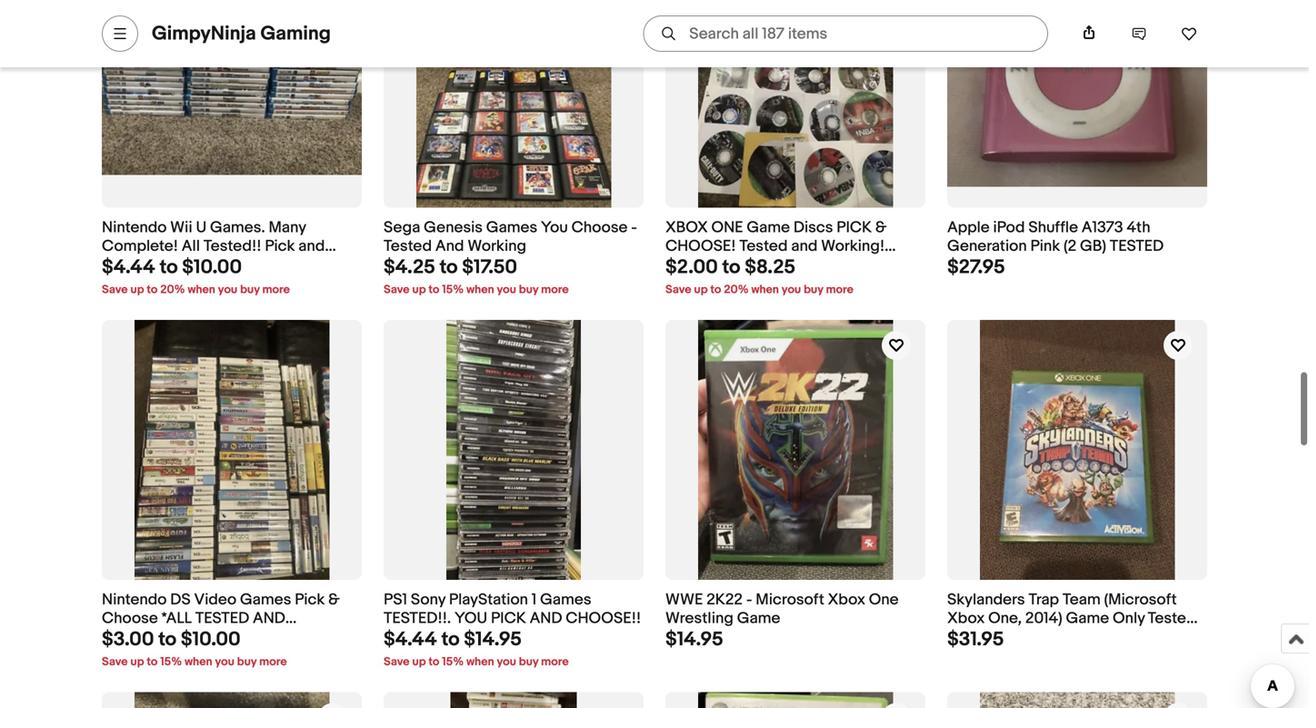 Task type: vqa. For each thing, say whether or not it's contained in the screenshot.
'1999'
no



Task type: describe. For each thing, give the bounding box(es) containing it.
buy for pick
[[240, 283, 260, 297]]

playstation
[[449, 591, 528, 610]]

genuine microsoft xbox 360 official chat headset wired 3.5 mm jack w/ boom mic : quick view image
[[980, 692, 1175, 708]]

$4.25
[[384, 255, 435, 279]]

tested!!
[[204, 237, 261, 256]]

to down working*
[[147, 655, 158, 669]]

choose!
[[666, 237, 736, 256]]

one
[[712, 218, 743, 237]]

1
[[532, 591, 537, 610]]

genesis
[[424, 218, 483, 237]]

when for tested
[[752, 283, 779, 297]]

trap
[[1029, 591, 1059, 610]]

xbox for $14.95
[[828, 591, 866, 610]]

- inside wwe 2k22 - microsoft xbox one wrestling game
[[746, 591, 752, 610]]

up for nintendo wii u games. many complete! all tested!! pick and choose (updated 10/2)
[[130, 283, 144, 297]]

nintendo ds video games pick & choose *all tested and working*
[[102, 591, 340, 647]]

& for $10.00
[[328, 591, 340, 610]]

ps1
[[384, 591, 407, 610]]

great
[[1025, 628, 1065, 647]]

up for sega genesis games you choose - tested and working
[[412, 283, 426, 297]]

xbox one game discs pick & choose! tested and working! cheap! : quick view image
[[698, 0, 893, 208]]

$27.95
[[948, 255, 1006, 279]]

to down $2.00
[[711, 283, 721, 297]]

sega genesis games you choose - tested and working
[[384, 218, 637, 256]]

u
[[196, 218, 207, 237]]

many
[[269, 218, 306, 237]]

gimpyninja
[[152, 22, 256, 45]]

cib
[[948, 628, 973, 647]]

to left all
[[160, 255, 178, 279]]

save for nintendo wii u games. many complete! all tested!! pick and choose (updated 10/2)
[[102, 283, 128, 297]]

pick inside xbox one game discs pick & choose! tested and working! cheap!
[[837, 218, 872, 237]]

apple ipod shuffle a1373 4th generation pink (2 gb) tested button
[[948, 218, 1208, 256]]

$17.50
[[462, 255, 517, 279]]

choose inside nintendo ds video games pick & choose *all tested and working*
[[102, 609, 158, 629]]

& for $8.25
[[876, 218, 887, 237]]

choose!!
[[566, 609, 641, 629]]

sega
[[384, 218, 420, 237]]

20% for $8.25
[[724, 283, 749, 297]]

$2.00
[[666, 255, 718, 279]]

discs
[[794, 218, 833, 237]]

15% for $17.50
[[442, 283, 464, 297]]

ps1 sony playstation 1 games tested!!. you pick and choose!!
[[384, 591, 641, 629]]

wwe
[[666, 591, 703, 610]]

microsoft
[[756, 591, 825, 610]]

game for $31.95
[[1066, 609, 1110, 629]]

2 $14.95 from the left
[[666, 628, 724, 652]]

nintendo 3ds video games pick & choose *tested!!!!* : quick view image
[[451, 692, 577, 708]]

skylanders trap team (microsoft xbox one, 2014) game only tested cib works great button
[[948, 591, 1208, 647]]

nintendo wii u games. many complete! all tested!! pick and choose (updated 10/2) button
[[102, 218, 362, 275]]

only tested
[[1113, 609, 1196, 629]]

nintendo ds video games pick & choose *all tested and working* button
[[102, 591, 362, 647]]

xbox for $31.95
[[948, 609, 985, 629]]

wwe 2k22 - microsoft xbox one wrestling game
[[666, 591, 899, 629]]

$3.00
[[102, 628, 154, 652]]

sega genesis games you choose - tested and working : quick view image
[[416, 0, 611, 208]]

tested!!.
[[384, 609, 451, 629]]

gaming
[[261, 22, 331, 45]]

buy for and
[[519, 655, 539, 669]]

ps1 sony playstation 1 games tested!!. you pick and choose!! button
[[384, 591, 644, 629]]

tested inside apple ipod shuffle a1373 4th generation pink (2 gb) tested
[[1110, 237, 1164, 256]]

4th
[[1127, 218, 1151, 237]]

skylanders trap team (microsoft xbox one, 2014) game only tested cib works great
[[948, 591, 1196, 647]]

up for nintendo ds video games pick & choose *all tested and working*
[[130, 655, 144, 669]]

- inside sega genesis games you choose - tested and working
[[631, 218, 637, 237]]

xbox
[[666, 218, 708, 237]]

shuffle
[[1029, 218, 1078, 237]]

$4.44 for $10.00
[[102, 255, 155, 279]]

sega genesis games you choose - tested and working button
[[384, 218, 644, 256]]

to right the $3.00 at the bottom of the page
[[158, 628, 177, 652]]

sony
[[411, 591, 446, 610]]

wwe 2k22 - microsoft xbox one wrestling game : quick view image
[[698, 320, 893, 580]]

save for nintendo ds video games pick & choose *all tested and working*
[[102, 655, 128, 669]]

and inside nintendo wii u games. many complete! all tested!! pick and choose (updated 10/2)
[[299, 237, 325, 256]]

$4.25 to $17.50 save up to 15% when you buy more
[[384, 255, 569, 297]]

one
[[869, 591, 899, 610]]

cheap!
[[666, 256, 722, 275]]

choose inside nintendo wii u games. many complete! all tested!! pick and choose (updated 10/2)
[[102, 256, 158, 275]]

wrestling
[[666, 609, 734, 629]]

$2.00 to $8.25 save up to 20% when you buy more
[[666, 255, 854, 297]]

generation
[[948, 237, 1027, 256]]

$4.44 for $14.95
[[384, 628, 437, 652]]

$4.44 to $10.00 save up to 20% when you buy more
[[102, 255, 290, 297]]

to down "complete!"
[[147, 283, 158, 297]]

*all
[[162, 609, 192, 629]]

save for sega genesis games you choose - tested and working
[[384, 283, 410, 297]]

to right $4.25
[[440, 255, 458, 279]]

apple ipod shuffle a1373 4th generation pink (2 gb) tested
[[948, 218, 1164, 256]]

one,
[[989, 609, 1022, 629]]



Task type: locate. For each thing, give the bounding box(es) containing it.
tested
[[1110, 237, 1164, 256], [195, 609, 249, 629]]

1 horizontal spatial xbox
[[948, 609, 985, 629]]

game for $14.95
[[737, 609, 781, 629]]

up down tested!!.
[[412, 655, 426, 669]]

skylanders trap team (microsoft xbox one, 2014) game only tested cib works great : quick view image
[[980, 320, 1175, 580]]

nintendo ds video games pick & choose *all tested and working* : quick view image
[[134, 320, 329, 580]]

0 vertical spatial -
[[631, 218, 637, 237]]

nintendo for $3.00
[[102, 591, 167, 610]]

1 $14.95 from the left
[[464, 628, 522, 652]]

you
[[218, 283, 238, 297], [497, 283, 516, 297], [782, 283, 801, 297], [215, 655, 235, 669], [497, 655, 516, 669]]

you for and
[[497, 655, 516, 669]]

& left ps1
[[328, 591, 340, 610]]

pick inside nintendo wii u games. many complete! all tested!! pick and choose (updated 10/2)
[[265, 237, 295, 256]]

save inside $3.00 to $10.00 save up to 15% when you buy more
[[102, 655, 128, 669]]

more inside $4.44 to $10.00 save up to 20% when you buy more
[[262, 283, 290, 297]]

save
[[102, 283, 128, 297], [384, 283, 410, 297], [666, 283, 692, 297], [102, 655, 128, 669], [384, 655, 410, 669]]

2 tested from the left
[[740, 237, 788, 256]]

you inside $2.00 to $8.25 save up to 20% when you buy more
[[782, 283, 801, 297]]

nintendo wii u games. many complete! all tested!! pick and choose (updated 10/2)
[[102, 218, 325, 275]]

pick right discs
[[837, 218, 872, 237]]

more for and
[[826, 283, 854, 297]]

buy for working
[[519, 283, 539, 297]]

up inside $4.44 to $14.95 save up to 15% when you buy more
[[412, 655, 426, 669]]

2 vertical spatial choose
[[102, 609, 158, 629]]

more for working
[[541, 283, 569, 297]]

and right video
[[253, 609, 285, 629]]

0 vertical spatial tested
[[1110, 237, 1164, 256]]

nintendo inside nintendo ds video games pick & choose *all tested and working*
[[102, 591, 167, 610]]

a1373
[[1082, 218, 1124, 237]]

when inside $4.44 to $10.00 save up to 20% when you buy more
[[188, 283, 215, 297]]

0 horizontal spatial games
[[240, 591, 291, 610]]

you inside the "$4.25 to $17.50 save up to 15% when you buy more"
[[497, 283, 516, 297]]

complete!
[[102, 237, 178, 256]]

the lord of the rings: conquest (microsoft xbox 360) complete & tested : quick view image
[[698, 692, 893, 708]]

xbox one game discs pick & choose! tested and working! cheap!
[[666, 218, 887, 275]]

to
[[160, 255, 178, 279], [440, 255, 458, 279], [723, 255, 741, 279], [147, 283, 158, 297], [429, 283, 440, 297], [711, 283, 721, 297], [158, 628, 177, 652], [442, 628, 460, 652], [147, 655, 158, 669], [429, 655, 440, 669]]

you for tested
[[215, 655, 235, 669]]

20% down $8.25
[[724, 283, 749, 297]]

1 horizontal spatial $14.95
[[666, 628, 724, 652]]

buy inside the "$4.25 to $17.50 save up to 15% when you buy more"
[[519, 283, 539, 297]]

up inside $3.00 to $10.00 save up to 15% when you buy more
[[130, 655, 144, 669]]

pick right the tested!!
[[265, 237, 295, 256]]

you
[[455, 609, 488, 629]]

game inside xbox one game discs pick & choose! tested and working! cheap!
[[747, 218, 790, 237]]

games
[[486, 218, 538, 237], [240, 591, 291, 610], [540, 591, 592, 610]]

1 and from the left
[[253, 609, 285, 629]]

20% down the '(updated'
[[160, 283, 185, 297]]

and inside xbox one game discs pick & choose! tested and working! cheap!
[[791, 237, 818, 256]]

and left working!
[[791, 237, 818, 256]]

games right 1
[[540, 591, 592, 610]]

to down tested!!.
[[429, 655, 440, 669]]

1 horizontal spatial games
[[486, 218, 538, 237]]

up for xbox one game discs pick & choose! tested and working! cheap!
[[694, 283, 708, 297]]

when for and
[[467, 283, 494, 297]]

0 vertical spatial choose
[[572, 218, 628, 237]]

buy up nintendo 3ds video games pick & choose *tested!!!!* : quick view image
[[519, 655, 539, 669]]

gb)
[[1080, 237, 1107, 256]]

apple ipod shuffle a1373 4th generation pink (2 gb) tested : quick view image
[[948, 0, 1208, 187]]

2 and from the left
[[530, 609, 562, 629]]

pick inside ps1 sony playstation 1 games tested!!. you pick and choose!!
[[491, 609, 526, 629]]

you inside $4.44 to $10.00 save up to 20% when you buy more
[[218, 283, 238, 297]]

1 vertical spatial pick
[[295, 591, 325, 610]]

xbox
[[828, 591, 866, 610], [948, 609, 985, 629]]

when down $17.50
[[467, 283, 494, 297]]

$4.44
[[102, 255, 155, 279], [384, 628, 437, 652]]

0 vertical spatial $4.44
[[102, 255, 155, 279]]

games right video
[[240, 591, 291, 610]]

more inside $3.00 to $10.00 save up to 15% when you buy more
[[259, 655, 287, 669]]

xbox inside wwe 2k22 - microsoft xbox one wrestling game
[[828, 591, 866, 610]]

more for tested
[[259, 655, 287, 669]]

ipod
[[994, 218, 1025, 237]]

(2
[[1064, 237, 1077, 256]]

you inside $3.00 to $10.00 save up to 15% when you buy more
[[215, 655, 235, 669]]

team
[[1063, 591, 1101, 610]]

xbox left one
[[828, 591, 866, 610]]

game right wrestling
[[737, 609, 781, 629]]

$14.95 inside $4.44 to $14.95 save up to 15% when you buy more
[[464, 628, 522, 652]]

you inside $4.44 to $14.95 save up to 15% when you buy more
[[497, 655, 516, 669]]

$10.00 inside $4.44 to $10.00 save up to 20% when you buy more
[[182, 255, 242, 279]]

pick left ps1
[[295, 591, 325, 610]]

pick
[[265, 237, 295, 256], [295, 591, 325, 610]]

and inside nintendo ds video games pick & choose *all tested and working*
[[253, 609, 285, 629]]

games inside nintendo ds video games pick & choose *all tested and working*
[[240, 591, 291, 610]]

$10.00 inside $3.00 to $10.00 save up to 15% when you buy more
[[181, 628, 241, 652]]

to down $4.25
[[429, 283, 440, 297]]

nintendo inside nintendo wii u games. many complete! all tested!! pick and choose (updated 10/2)
[[102, 218, 167, 237]]

1 vertical spatial nintendo
[[102, 591, 167, 610]]

1 vertical spatial -
[[746, 591, 752, 610]]

all
[[182, 237, 200, 256]]

1 horizontal spatial and
[[530, 609, 562, 629]]

20%
[[160, 283, 185, 297], [724, 283, 749, 297]]

up
[[130, 283, 144, 297], [412, 283, 426, 297], [694, 283, 708, 297], [130, 655, 144, 669], [412, 655, 426, 669]]

games.
[[210, 218, 265, 237]]

more down working!
[[826, 283, 854, 297]]

to right cheap!
[[723, 255, 741, 279]]

20% inside $2.00 to $8.25 save up to 20% when you buy more
[[724, 283, 749, 297]]

and
[[436, 237, 464, 256]]

$4.44 down ps1
[[384, 628, 437, 652]]

ps1 sony playstation 1 games tested!!. you pick and choose!! : quick view image
[[447, 320, 581, 580]]

buy down 10/2)
[[240, 283, 260, 297]]

buy down xbox one game discs pick & choose! tested and working! cheap! button
[[804, 283, 824, 297]]

choose left all
[[102, 256, 158, 275]]

you down $8.25
[[782, 283, 801, 297]]

up down $4.25
[[412, 283, 426, 297]]

0 horizontal spatial and
[[299, 237, 325, 256]]

$10.00 for $3.00
[[181, 628, 241, 652]]

0 horizontal spatial -
[[631, 218, 637, 237]]

games inside ps1 sony playstation 1 games tested!!. you pick and choose!!
[[540, 591, 592, 610]]

more up the psycho-pass: mandatory happiness (sony playstation 4, 2016) new : quick view image
[[259, 655, 287, 669]]

& inside nintendo ds video games pick & choose *all tested and working*
[[328, 591, 340, 610]]

& right discs
[[876, 218, 887, 237]]

0 vertical spatial nintendo
[[102, 218, 167, 237]]

15% for $10.00
[[160, 655, 182, 669]]

nintendo left wii
[[102, 218, 167, 237]]

save down "complete!"
[[102, 283, 128, 297]]

0 vertical spatial &
[[876, 218, 887, 237]]

15% down $17.50
[[442, 283, 464, 297]]

1 horizontal spatial pick
[[837, 218, 872, 237]]

(microsoft
[[1104, 591, 1177, 610]]

1 20% from the left
[[160, 283, 185, 297]]

you for pick
[[218, 283, 238, 297]]

when for tested!!
[[188, 283, 215, 297]]

when for *all
[[185, 655, 212, 669]]

buy
[[240, 283, 260, 297], [519, 283, 539, 297], [804, 283, 824, 297], [237, 655, 257, 669], [519, 655, 539, 669]]

0 horizontal spatial xbox
[[828, 591, 866, 610]]

game right 2014)
[[1066, 609, 1110, 629]]

save for xbox one game discs pick & choose! tested and working! cheap!
[[666, 283, 692, 297]]

and
[[299, 237, 325, 256], [791, 237, 818, 256]]

more down 10/2)
[[262, 283, 290, 297]]

Search all 187 items field
[[643, 15, 1049, 52]]

pick inside nintendo ds video games pick & choose *all tested and working*
[[295, 591, 325, 610]]

& inside xbox one game discs pick & choose! tested and working! cheap!
[[876, 218, 887, 237]]

1 horizontal spatial $4.44
[[384, 628, 437, 652]]

you down 10/2)
[[218, 283, 238, 297]]

tested right *all
[[195, 609, 249, 629]]

save inside $4.44 to $14.95 save up to 15% when you buy more
[[384, 655, 410, 669]]

working*
[[102, 628, 182, 647]]

gimpyninja gaming link
[[152, 22, 331, 45]]

you up the psycho-pass: mandatory happiness (sony playstation 4, 2016) new : quick view image
[[215, 655, 235, 669]]

when down the you in the bottom of the page
[[467, 655, 494, 669]]

you
[[541, 218, 568, 237]]

$4.44 to $14.95 save up to 15% when you buy more
[[384, 628, 569, 669]]

2 horizontal spatial games
[[540, 591, 592, 610]]

tested inside xbox one game discs pick & choose! tested and working! cheap!
[[740, 237, 788, 256]]

more up nintendo 3ds video games pick & choose *tested!!!!* : quick view image
[[541, 655, 569, 669]]

up inside the "$4.25 to $17.50 save up to 15% when you buy more"
[[412, 283, 426, 297]]

0 horizontal spatial and
[[253, 609, 285, 629]]

you for working
[[497, 283, 516, 297]]

when
[[188, 283, 215, 297], [467, 283, 494, 297], [752, 283, 779, 297], [185, 655, 212, 669], [467, 655, 494, 669]]

nintendo for $4.44
[[102, 218, 167, 237]]

$14.95 down playstation
[[464, 628, 522, 652]]

when for pick
[[467, 655, 494, 669]]

works
[[977, 628, 1021, 647]]

1 vertical spatial $10.00
[[181, 628, 241, 652]]

choose right you
[[572, 218, 628, 237]]

15% inside $4.44 to $14.95 save up to 15% when you buy more
[[442, 655, 464, 669]]

1 nintendo from the top
[[102, 218, 167, 237]]

$10.00
[[182, 255, 242, 279], [181, 628, 241, 652]]

save this seller gimpyninja image
[[1181, 25, 1198, 42]]

$4.44 inside $4.44 to $10.00 save up to 20% when you buy more
[[102, 255, 155, 279]]

xbox left one,
[[948, 609, 985, 629]]

xbox one game discs pick & choose! tested and working! cheap! button
[[666, 218, 926, 275]]

wii
[[170, 218, 192, 237]]

buy inside $2.00 to $8.25 save up to 20% when you buy more
[[804, 283, 824, 297]]

buy up the psycho-pass: mandatory happiness (sony playstation 4, 2016) new : quick view image
[[237, 655, 257, 669]]

(updated
[[162, 256, 234, 275]]

game inside skylanders trap team (microsoft xbox one, 2014) game only tested cib works great
[[1066, 609, 1110, 629]]

more inside $2.00 to $8.25 save up to 20% when you buy more
[[826, 283, 854, 297]]

tested inside sega genesis games you choose - tested and working
[[384, 237, 432, 256]]

you up nintendo 3ds video games pick & choose *tested!!!!* : quick view image
[[497, 655, 516, 669]]

0 vertical spatial pick
[[265, 237, 295, 256]]

to down sony
[[442, 628, 460, 652]]

buy inside $3.00 to $10.00 save up to 15% when you buy more
[[237, 655, 257, 669]]

game
[[747, 218, 790, 237], [737, 609, 781, 629], [1066, 609, 1110, 629]]

0 vertical spatial pick
[[837, 218, 872, 237]]

and
[[253, 609, 285, 629], [530, 609, 562, 629]]

0 horizontal spatial tested
[[384, 237, 432, 256]]

buy down working
[[519, 283, 539, 297]]

tested
[[384, 237, 432, 256], [740, 237, 788, 256]]

0 horizontal spatial $14.95
[[464, 628, 522, 652]]

- right 2k22
[[746, 591, 752, 610]]

buy inside $4.44 to $10.00 save up to 20% when you buy more
[[240, 283, 260, 297]]

1 horizontal spatial &
[[876, 218, 887, 237]]

1 vertical spatial $4.44
[[384, 628, 437, 652]]

video
[[194, 591, 237, 610]]

skylanders
[[948, 591, 1025, 610]]

choose left *all
[[102, 609, 158, 629]]

1 vertical spatial pick
[[491, 609, 526, 629]]

$4.44 inside $4.44 to $14.95 save up to 15% when you buy more
[[384, 628, 437, 652]]

choose inside sega genesis games you choose - tested and working
[[572, 218, 628, 237]]

more for and
[[541, 655, 569, 669]]

xbox inside skylanders trap team (microsoft xbox one, 2014) game only tested cib works great
[[948, 609, 985, 629]]

game up $8.25
[[747, 218, 790, 237]]

up down the $3.00 at the bottom of the page
[[130, 655, 144, 669]]

more inside the "$4.25 to $17.50 save up to 15% when you buy more"
[[541, 283, 569, 297]]

save down tested!!.
[[384, 655, 410, 669]]

you for and
[[782, 283, 801, 297]]

- left xbox
[[631, 218, 637, 237]]

more inside $4.44 to $14.95 save up to 15% when you buy more
[[541, 655, 569, 669]]

1 horizontal spatial tested
[[740, 237, 788, 256]]

tested right gb)
[[1110, 237, 1164, 256]]

1 horizontal spatial -
[[746, 591, 752, 610]]

you down $17.50
[[497, 283, 516, 297]]

buy for and
[[804, 283, 824, 297]]

working!
[[821, 237, 885, 256]]

pick
[[837, 218, 872, 237], [491, 609, 526, 629]]

15%
[[442, 283, 464, 297], [160, 655, 182, 669], [442, 655, 464, 669]]

2 20% from the left
[[724, 283, 749, 297]]

psycho-pass: mandatory happiness (sony playstation 4, 2016) new : quick view image
[[134, 692, 329, 708]]

2014)
[[1026, 609, 1063, 629]]

&
[[876, 218, 887, 237], [328, 591, 340, 610]]

save inside the "$4.25 to $17.50 save up to 15% when you buy more"
[[384, 283, 410, 297]]

more for pick
[[262, 283, 290, 297]]

gimpyninja gaming
[[152, 22, 331, 45]]

and left choose!!
[[530, 609, 562, 629]]

buy inside $4.44 to $14.95 save up to 15% when you buy more
[[519, 655, 539, 669]]

$10.00 for $4.44
[[182, 255, 242, 279]]

more down you
[[541, 283, 569, 297]]

$4.44 left all
[[102, 255, 155, 279]]

pick left 1
[[491, 609, 526, 629]]

1 and from the left
[[299, 237, 325, 256]]

when down the '(updated'
[[188, 283, 215, 297]]

save down $2.00
[[666, 283, 692, 297]]

nintendo
[[102, 218, 167, 237], [102, 591, 167, 610]]

15% down the you in the bottom of the page
[[442, 655, 464, 669]]

pink
[[1031, 237, 1061, 256]]

1 vertical spatial tested
[[195, 609, 249, 629]]

tested inside nintendo ds video games pick & choose *all tested and working*
[[195, 609, 249, 629]]

apple
[[948, 218, 990, 237]]

save down the $3.00 at the bottom of the page
[[102, 655, 128, 669]]

20% for $10.00
[[160, 283, 185, 297]]

0 vertical spatial $10.00
[[182, 255, 242, 279]]

ds
[[170, 591, 191, 610]]

15% down working*
[[160, 655, 182, 669]]

wwe 2k22 - microsoft xbox one wrestling game button
[[666, 591, 926, 629]]

1 tested from the left
[[384, 237, 432, 256]]

when inside $4.44 to $14.95 save up to 15% when you buy more
[[467, 655, 494, 669]]

buy for tested
[[237, 655, 257, 669]]

15% for $14.95
[[442, 655, 464, 669]]

games inside sega genesis games you choose - tested and working
[[486, 218, 538, 237]]

up down $2.00
[[694, 283, 708, 297]]

and inside ps1 sony playstation 1 games tested!!. you pick and choose!!
[[530, 609, 562, 629]]

1 vertical spatial choose
[[102, 256, 158, 275]]

$8.25
[[745, 255, 796, 279]]

when inside $3.00 to $10.00 save up to 15% when you buy more
[[185, 655, 212, 669]]

working
[[468, 237, 527, 256]]

2 and from the left
[[791, 237, 818, 256]]

0 horizontal spatial &
[[328, 591, 340, 610]]

15% inside $3.00 to $10.00 save up to 15% when you buy more
[[160, 655, 182, 669]]

when down $8.25
[[752, 283, 779, 297]]

0 horizontal spatial 20%
[[160, 283, 185, 297]]

nintendo wii u games. many complete! all tested!! pick and choose (updated 10/2) : quick view image
[[102, 0, 362, 175]]

and right 10/2)
[[299, 237, 325, 256]]

game inside wwe 2k22 - microsoft xbox one wrestling game
[[737, 609, 781, 629]]

0 horizontal spatial tested
[[195, 609, 249, 629]]

when inside $2.00 to $8.25 save up to 20% when you buy more
[[752, 283, 779, 297]]

$14.95 down wwe
[[666, 628, 724, 652]]

1 vertical spatial &
[[328, 591, 340, 610]]

save for ps1 sony playstation 1 games tested!!. you pick and choose!!
[[384, 655, 410, 669]]

2k22
[[707, 591, 743, 610]]

0 horizontal spatial $4.44
[[102, 255, 155, 279]]

when down *all
[[185, 655, 212, 669]]

up inside $4.44 to $10.00 save up to 20% when you buy more
[[130, 283, 144, 297]]

$31.95
[[948, 628, 1004, 652]]

save inside $4.44 to $10.00 save up to 20% when you buy more
[[102, 283, 128, 297]]

save down $4.25
[[384, 283, 410, 297]]

nintendo up working*
[[102, 591, 167, 610]]

2 nintendo from the top
[[102, 591, 167, 610]]

10/2)
[[237, 256, 272, 275]]

up down "complete!"
[[130, 283, 144, 297]]

$3.00 to $10.00 save up to 15% when you buy more
[[102, 628, 287, 669]]

20% inside $4.44 to $10.00 save up to 20% when you buy more
[[160, 283, 185, 297]]

save inside $2.00 to $8.25 save up to 20% when you buy more
[[666, 283, 692, 297]]

-
[[631, 218, 637, 237], [746, 591, 752, 610]]

15% inside the "$4.25 to $17.50 save up to 15% when you buy more"
[[442, 283, 464, 297]]

1 horizontal spatial 20%
[[724, 283, 749, 297]]

up for ps1 sony playstation 1 games tested!!. you pick and choose!!
[[412, 655, 426, 669]]

1 horizontal spatial and
[[791, 237, 818, 256]]

0 horizontal spatial pick
[[491, 609, 526, 629]]

up inside $2.00 to $8.25 save up to 20% when you buy more
[[694, 283, 708, 297]]

games left you
[[486, 218, 538, 237]]

when inside the "$4.25 to $17.50 save up to 15% when you buy more"
[[467, 283, 494, 297]]

1 horizontal spatial tested
[[1110, 237, 1164, 256]]



